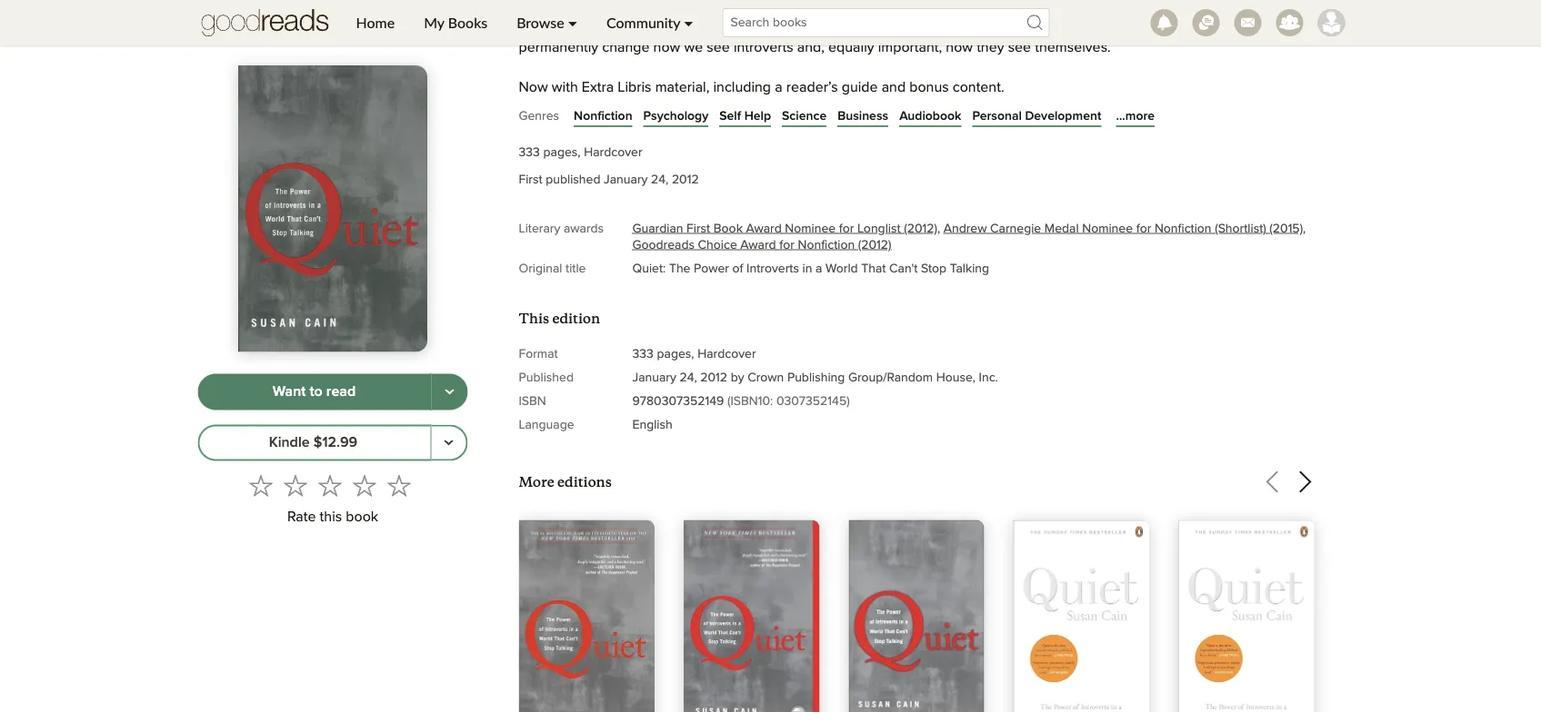 Task type: describe. For each thing, give the bounding box(es) containing it.
kindle
[[269, 436, 310, 451]]

material,
[[655, 80, 710, 95]]

3 book cover image from the left
[[849, 521, 984, 713]]

1 vertical spatial award
[[740, 239, 776, 252]]

▾ for browse ▾
[[568, 14, 577, 31]]

this edition
[[519, 310, 600, 327]]

goodreads
[[632, 239, 695, 252]]

1 horizontal spatial for
[[839, 222, 854, 235]]

they
[[977, 40, 1004, 55]]

browse ▾ link
[[502, 0, 592, 45]]

top genres for this book element
[[519, 105, 1343, 133]]

important,
[[878, 40, 942, 55]]

carnegie
[[990, 222, 1041, 235]]

home link
[[341, 0, 409, 45]]

andrew
[[944, 222, 987, 235]]

self help
[[719, 110, 771, 122]]

awards
[[564, 222, 604, 235]]

read
[[326, 385, 356, 400]]

the
[[1013, 20, 1034, 35]]

0 horizontal spatial 2012
[[672, 173, 699, 186]]

guide
[[842, 80, 878, 95]]

personal development
[[972, 110, 1101, 122]]

2 nominee from the left
[[1082, 222, 1133, 235]]

literary awards
[[519, 222, 604, 235]]

9780307352149
[[632, 395, 724, 408]]

5 book cover image from the left
[[1178, 521, 1314, 713]]

science
[[782, 110, 827, 122]]

published
[[519, 372, 574, 384]]

science link
[[782, 107, 827, 125]]

more editions
[[519, 474, 612, 491]]

books
[[448, 14, 488, 31]]

now
[[519, 80, 548, 95]]

change
[[602, 40, 650, 55]]

audiobook
[[899, 110, 961, 122]]

the
[[669, 262, 691, 275]]

community ▾
[[606, 14, 693, 31]]

rate 5 out of 5 image
[[387, 474, 411, 498]]

1 horizontal spatial nonfiction
[[798, 239, 855, 252]]

has the power to permanently change how we see introverts and, equally important, how they see themselves.
[[519, 20, 1111, 55]]

nonfiction inside the top genres for this book element
[[574, 110, 632, 122]]

2 book cover image from the left
[[684, 521, 819, 713]]

of
[[732, 262, 743, 275]]

book
[[714, 222, 743, 235]]

and
[[882, 80, 906, 95]]

1 vertical spatial 333
[[632, 348, 654, 361]]

1 vertical spatial 24,
[[680, 372, 697, 384]]

browse
[[517, 14, 564, 31]]

psychology
[[643, 110, 709, 122]]

home
[[356, 14, 395, 31]]

home image
[[201, 0, 329, 45]]

4 book cover image from the left
[[1014, 521, 1149, 713]]

original title
[[519, 262, 586, 275]]

content.
[[953, 80, 1004, 95]]

a for world
[[816, 262, 822, 275]]

inc.
[[979, 372, 998, 384]]

0 horizontal spatial for
[[779, 239, 795, 252]]

community ▾ link
[[592, 0, 708, 45]]

9780307352149 (isbn10: 0307352145)
[[632, 395, 850, 408]]

0 vertical spatial 333
[[519, 146, 540, 159]]

book
[[346, 510, 378, 525]]

can't
[[889, 262, 918, 275]]

crown
[[748, 372, 784, 384]]

nonfiction link
[[574, 107, 632, 125]]

genres
[[519, 110, 559, 122]]

personal development link
[[972, 107, 1101, 125]]

0 horizontal spatial first
[[519, 173, 542, 186]]

guardian
[[632, 222, 683, 235]]

english
[[632, 419, 673, 432]]

libris
[[618, 80, 652, 95]]

my books link
[[409, 0, 502, 45]]

...more
[[1116, 110, 1155, 122]]

2 horizontal spatial for
[[1136, 222, 1151, 235]]

community
[[606, 14, 680, 31]]

(2015)
[[1270, 222, 1303, 235]]

power
[[694, 262, 729, 275]]

language
[[519, 419, 574, 432]]

personal
[[972, 110, 1022, 122]]

longlist
[[857, 222, 901, 235]]

rate this book
[[287, 510, 378, 525]]

rating 0 out of 5 group
[[244, 469, 416, 503]]

kindle $12.99
[[269, 436, 358, 451]]

that
[[861, 262, 886, 275]]

audiobook link
[[899, 107, 961, 125]]

browse ▾
[[517, 14, 577, 31]]

profile image for bob builder. image
[[1318, 9, 1345, 36]]

development
[[1025, 110, 1101, 122]]

self help link
[[719, 107, 771, 125]]

Search by book title or ISBN text field
[[722, 8, 1050, 37]]



Task type: locate. For each thing, give the bounding box(es) containing it.
power
[[1037, 20, 1078, 35]]

format
[[519, 348, 558, 361]]

hardcover up by
[[698, 348, 756, 361]]

quiet
[[948, 20, 987, 35]]

1 vertical spatial first
[[687, 222, 710, 235]]

to up themselves.
[[1082, 20, 1094, 35]]

1 horizontal spatial first
[[687, 222, 710, 235]]

1 vertical spatial a
[[816, 262, 822, 275]]

rate 2 out of 5 image
[[284, 474, 307, 498]]

0 vertical spatial (2012)
[[904, 222, 937, 235]]

house,
[[936, 372, 976, 384]]

see right we
[[707, 40, 730, 55]]

0 horizontal spatial see
[[707, 40, 730, 55]]

themselves.
[[1035, 40, 1111, 55]]

24, up 9780307352149
[[680, 372, 697, 384]]

1 vertical spatial nonfiction
[[1155, 222, 1212, 235]]

nonfiction up world
[[798, 239, 855, 252]]

guardian first book award nominee for longlist (2012) , andrew carnegie medal nominee for nonfiction (shortlist) (2015) , goodreads choice award for nonfiction (2012)
[[632, 222, 1306, 252]]

1 horizontal spatial 24,
[[680, 372, 697, 384]]

▾ up permanently
[[568, 14, 577, 31]]

0 horizontal spatial a
[[775, 80, 782, 95]]

1 ▾ from the left
[[568, 14, 577, 31]]

how
[[653, 40, 680, 55], [946, 40, 973, 55]]

0 vertical spatial pages,
[[543, 146, 581, 159]]

award right book
[[746, 222, 782, 235]]

1 horizontal spatial see
[[1008, 40, 1031, 55]]

january right published
[[604, 173, 648, 186]]

nonfiction left (shortlist)
[[1155, 222, 1212, 235]]

january
[[604, 173, 648, 186], [632, 372, 676, 384]]

0 vertical spatial 24,
[[651, 173, 669, 186]]

1 horizontal spatial ,
[[1303, 222, 1306, 235]]

want to read button
[[198, 374, 431, 411]]

award
[[746, 222, 782, 235], [740, 239, 776, 252]]

a for reader's
[[775, 80, 782, 95]]

publishing
[[787, 372, 845, 384]]

0 vertical spatial nonfiction
[[574, 110, 632, 122]]

and,
[[797, 40, 825, 55]]

(shortlist)
[[1215, 222, 1266, 235]]

business
[[838, 110, 888, 122]]

0 horizontal spatial how
[[653, 40, 680, 55]]

...more button
[[1116, 107, 1155, 125]]

2012
[[672, 173, 699, 186], [700, 372, 727, 384]]

1 horizontal spatial how
[[946, 40, 973, 55]]

how down quiet at the right of page
[[946, 40, 973, 55]]

1 vertical spatial 333 pages, hardcover
[[632, 348, 756, 361]]

0 horizontal spatial ▾
[[568, 14, 577, 31]]

see
[[707, 40, 730, 55], [1008, 40, 1031, 55]]

original
[[519, 262, 562, 275]]

hardcover up the first published january 24, 2012
[[584, 146, 642, 159]]

24, up guardian on the left top
[[651, 173, 669, 186]]

1 vertical spatial 2012
[[700, 372, 727, 384]]

more
[[519, 474, 554, 491]]

1 horizontal spatial to
[[1082, 20, 1094, 35]]

(isbn10:
[[727, 395, 773, 408]]

0 horizontal spatial 24,
[[651, 173, 669, 186]]

333
[[519, 146, 540, 159], [632, 348, 654, 361]]

2 vertical spatial nonfiction
[[798, 239, 855, 252]]

a left reader's
[[775, 80, 782, 95]]

0 vertical spatial 2012
[[672, 173, 699, 186]]

, right (shortlist)
[[1303, 222, 1306, 235]]

2012 up guardian on the left top
[[672, 173, 699, 186]]

1 nominee from the left
[[785, 222, 836, 235]]

book cover image
[[519, 521, 655, 713], [684, 521, 819, 713], [849, 521, 984, 713], [1014, 521, 1149, 713], [1178, 521, 1314, 713]]

quiet:
[[632, 262, 666, 275]]

for right medal
[[1136, 222, 1151, 235]]

to left read
[[310, 385, 323, 400]]

medal
[[1045, 222, 1079, 235]]

how left we
[[653, 40, 680, 55]]

first published january 24, 2012
[[519, 173, 699, 186]]

literary
[[519, 222, 560, 235]]

▾ inside 'link'
[[568, 14, 577, 31]]

2 see from the left
[[1008, 40, 1031, 55]]

this
[[320, 510, 342, 525]]

$12.99
[[314, 436, 358, 451]]

a right in
[[816, 262, 822, 275]]

including
[[713, 80, 771, 95]]

award up introverts
[[740, 239, 776, 252]]

1 see from the left
[[707, 40, 730, 55]]

333 up 9780307352149
[[632, 348, 654, 361]]

2 , from the left
[[1303, 222, 1306, 235]]

333 pages, hardcover up by
[[632, 348, 756, 361]]

first up choice
[[687, 222, 710, 235]]

0307352145)
[[776, 395, 850, 408]]

0 vertical spatial to
[[1082, 20, 1094, 35]]

0 horizontal spatial nominee
[[785, 222, 836, 235]]

2 horizontal spatial nonfiction
[[1155, 222, 1212, 235]]

rate this book element
[[198, 469, 468, 531]]

now with extra libris material, including a reader's guide and bonus content.
[[519, 80, 1004, 95]]

nonfiction down extra at the top of page
[[574, 110, 632, 122]]

hardcover
[[584, 146, 642, 159], [698, 348, 756, 361]]

1 vertical spatial pages,
[[657, 348, 694, 361]]

want to read
[[273, 385, 356, 400]]

1 horizontal spatial 2012
[[700, 372, 727, 384]]

rate 3 out of 5 image
[[318, 474, 342, 498]]

psychology link
[[643, 107, 709, 125]]

0 horizontal spatial 333
[[519, 146, 540, 159]]

by
[[731, 372, 744, 384]]

title
[[566, 262, 586, 275]]

first left published
[[519, 173, 542, 186]]

to
[[1082, 20, 1094, 35], [310, 385, 323, 400]]

1 horizontal spatial hardcover
[[698, 348, 756, 361]]

0 vertical spatial 333 pages, hardcover
[[519, 146, 642, 159]]

world
[[826, 262, 858, 275]]

choice
[[698, 239, 737, 252]]

quiet: the power of introverts in a world that can't stop talking
[[632, 262, 989, 275]]

business link
[[838, 107, 888, 125]]

1 vertical spatial to
[[310, 385, 323, 400]]

group/random
[[848, 372, 933, 384]]

for left longlist
[[839, 222, 854, 235]]

1 horizontal spatial ▾
[[684, 14, 693, 31]]

reader's
[[786, 80, 838, 95]]

in
[[802, 262, 812, 275]]

0 vertical spatial january
[[604, 173, 648, 186]]

333 pages, hardcover up published
[[519, 146, 642, 159]]

pages,
[[543, 146, 581, 159], [657, 348, 694, 361]]

2 ▾ from the left
[[684, 14, 693, 31]]

rate 4 out of 5 image
[[353, 474, 376, 498]]

1 how from the left
[[653, 40, 680, 55]]

1 vertical spatial (2012)
[[858, 239, 892, 252]]

january up 9780307352149
[[632, 372, 676, 384]]

, left andrew
[[937, 222, 940, 235]]

nominee right medal
[[1082, 222, 1133, 235]]

333 pages, hardcover
[[519, 146, 642, 159], [632, 348, 756, 361]]

None search field
[[708, 8, 1064, 37]]

333 down genres
[[519, 146, 540, 159]]

1 horizontal spatial a
[[816, 262, 822, 275]]

(2012) down longlist
[[858, 239, 892, 252]]

1 horizontal spatial pages,
[[657, 348, 694, 361]]

for up introverts
[[779, 239, 795, 252]]

1 horizontal spatial 333
[[632, 348, 654, 361]]

edition
[[552, 310, 600, 327]]

0 vertical spatial a
[[775, 80, 782, 95]]

want
[[273, 385, 306, 400]]

to inside button
[[310, 385, 323, 400]]

pages, up published
[[543, 146, 581, 159]]

see down the
[[1008, 40, 1031, 55]]

extra
[[582, 80, 614, 95]]

kindle $12.99 link
[[198, 425, 431, 461]]

introverts
[[734, 40, 794, 55]]

▾ for community ▾
[[684, 14, 693, 31]]

0 horizontal spatial ,
[[937, 222, 940, 235]]

nominee up quiet: the power of introverts in a world that can't stop talking
[[785, 222, 836, 235]]

1 book cover image from the left
[[519, 521, 655, 713]]

1 horizontal spatial (2012)
[[904, 222, 937, 235]]

pages, up 9780307352149
[[657, 348, 694, 361]]

,
[[937, 222, 940, 235], [1303, 222, 1306, 235]]

self
[[719, 110, 741, 122]]

a
[[775, 80, 782, 95], [816, 262, 822, 275]]

▾ up we
[[684, 14, 693, 31]]

equally
[[828, 40, 874, 55]]

2012 left by
[[700, 372, 727, 384]]

for
[[839, 222, 854, 235], [1136, 222, 1151, 235], [779, 239, 795, 252]]

1 horizontal spatial nominee
[[1082, 222, 1133, 235]]

this
[[519, 310, 549, 327]]

0 horizontal spatial (2012)
[[858, 239, 892, 252]]

0 vertical spatial first
[[519, 173, 542, 186]]

introverts
[[747, 262, 799, 275]]

0 vertical spatial award
[[746, 222, 782, 235]]

1 vertical spatial hardcover
[[698, 348, 756, 361]]

0 horizontal spatial pages,
[[543, 146, 581, 159]]

my
[[424, 14, 444, 31]]

2 how from the left
[[946, 40, 973, 55]]

first inside guardian first book award nominee for longlist (2012) , andrew carnegie medal nominee for nonfiction (shortlist) (2015) , goodreads choice award for nonfiction (2012)
[[687, 222, 710, 235]]

1 , from the left
[[937, 222, 940, 235]]

permanently
[[519, 40, 598, 55]]

1 vertical spatial january
[[632, 372, 676, 384]]

first
[[519, 173, 542, 186], [687, 222, 710, 235]]

rate 1 out of 5 image
[[249, 474, 273, 498]]

editions
[[557, 474, 612, 491]]

stop
[[921, 262, 947, 275]]

to inside has the power to permanently change how we see introverts and, equally important, how they see themselves.
[[1082, 20, 1094, 35]]

my books
[[424, 14, 488, 31]]

published
[[546, 173, 601, 186]]

0 horizontal spatial to
[[310, 385, 323, 400]]

0 horizontal spatial hardcover
[[584, 146, 642, 159]]

has
[[987, 20, 1010, 35]]

rate
[[287, 510, 316, 525]]

0 vertical spatial hardcover
[[584, 146, 642, 159]]

0 horizontal spatial nonfiction
[[574, 110, 632, 122]]

isbn
[[519, 395, 546, 408]]

(2012) right longlist
[[904, 222, 937, 235]]



Task type: vqa. For each thing, say whether or not it's contained in the screenshot.
the eBooks
no



